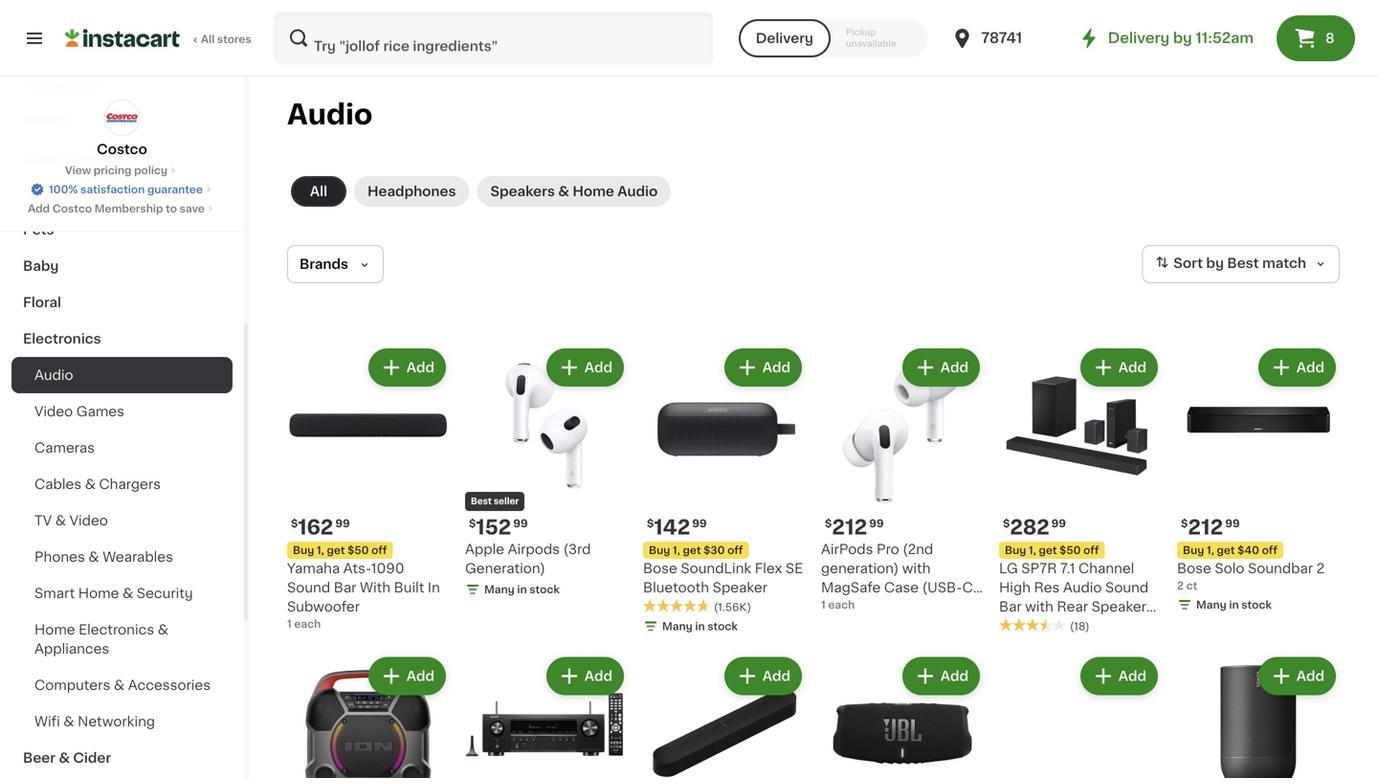 Task type: describe. For each thing, give the bounding box(es) containing it.
candy
[[91, 187, 136, 200]]

buy 1, get $50 off for 282
[[1005, 545, 1099, 556]]

in for 212
[[1229, 600, 1239, 610]]

1 inside yamaha ats-1090 sound bar with built in subwoofer 1 each
[[287, 619, 292, 629]]

yamaha ats-1090 sound bar with built in subwoofer 1 each
[[287, 562, 440, 629]]

video inside 'link'
[[34, 405, 73, 418]]

computers
[[34, 679, 110, 692]]

delivery button
[[739, 19, 831, 57]]

sort by
[[1174, 257, 1224, 270]]

99 inside $ 152 99
[[513, 518, 528, 529]]

& for wearables
[[88, 550, 99, 564]]

speakers
[[490, 185, 555, 198]]

$ for yamaha ats-1090 sound bar with built in subwoofer
[[291, 518, 298, 529]]

cameras
[[34, 441, 95, 455]]

policy
[[134, 165, 168, 176]]

1090
[[371, 562, 404, 575]]

99 for yamaha ats-1090 sound bar with built in subwoofer
[[335, 518, 350, 529]]

bluetooth
[[643, 581, 709, 594]]

many in stock for 212
[[1196, 600, 1272, 610]]

best for best match
[[1227, 257, 1259, 270]]

beer & cider link
[[11, 740, 233, 776]]

162
[[298, 517, 333, 537]]

$ 142 99
[[647, 517, 707, 537]]

beer
[[23, 751, 55, 765]]

membership
[[95, 203, 163, 214]]

floral
[[23, 296, 61, 309]]

stores
[[217, 34, 251, 45]]

phones & wearables link
[[11, 539, 233, 575]]

costco logo image
[[104, 100, 140, 136]]

meat & seafood
[[23, 150, 134, 164]]

2 212 from the left
[[1188, 517, 1223, 537]]

speakers & home audio link
[[477, 176, 671, 207]]

buy for 212
[[1183, 545, 1204, 556]]

0 horizontal spatial many
[[484, 584, 515, 595]]

4 $ from the left
[[825, 518, 832, 529]]

bose for bose soundlink flex se bluetooth speaker
[[643, 562, 677, 575]]

audio inside lg sp7r 7.1 channel high res audio sound bar with rear speaker kit
[[1063, 581, 1102, 594]]

tv & video link
[[11, 502, 233, 539]]

$ for lg sp7r 7.1 channel high res audio sound bar with rear speaker kit
[[1003, 518, 1010, 529]]

electronics link
[[11, 321, 233, 357]]

get for 212
[[1217, 545, 1235, 556]]

smart home & security link
[[11, 575, 233, 612]]

by for sort
[[1206, 257, 1224, 270]]

& for video
[[55, 514, 66, 527]]

with
[[360, 581, 391, 594]]

(18)
[[1070, 621, 1090, 632]]

8 button
[[1277, 15, 1355, 61]]

wearables
[[103, 550, 173, 564]]

get for 162
[[327, 545, 345, 556]]

Best match Sort by field
[[1142, 245, 1340, 283]]

100% satisfaction guarantee
[[49, 184, 203, 195]]

product group containing 162
[[287, 345, 450, 632]]

78741
[[981, 31, 1022, 45]]

100% satisfaction guarantee button
[[30, 178, 214, 197]]

off for 282
[[1083, 545, 1099, 556]]

1 212 from the left
[[832, 517, 867, 537]]

stock for 142
[[707, 621, 738, 632]]

1 each
[[821, 600, 855, 610]]

8
[[1325, 32, 1335, 45]]

costco link
[[97, 100, 147, 159]]

pro
[[877, 543, 899, 556]]

0 horizontal spatial 2
[[1177, 580, 1184, 591]]

& for seafood
[[62, 150, 73, 164]]

& for cider
[[59, 751, 70, 765]]

high
[[999, 581, 1031, 594]]

view pricing policy link
[[65, 163, 179, 178]]

get for 142
[[683, 545, 701, 556]]

res
[[1034, 581, 1060, 594]]

& for chargers
[[85, 478, 96, 491]]

tv
[[34, 514, 52, 527]]

meat & seafood link
[[11, 139, 233, 175]]

solo
[[1215, 562, 1244, 575]]

wifi & networking
[[34, 715, 155, 728]]

buy for 162
[[293, 545, 314, 556]]

1 horizontal spatial costco
[[97, 143, 147, 156]]

all for all
[[310, 185, 327, 198]]

wifi
[[34, 715, 60, 728]]

apple airpods (3rd generation)
[[465, 543, 591, 575]]

1, for 162
[[317, 545, 324, 556]]

airpods pro (2nd generation) with magsafe case (usb-c) with applecare+ included
[[821, 543, 978, 633]]

c)
[[962, 581, 978, 594]]

kit
[[999, 619, 1017, 633]]

home electronics & appliances link
[[11, 612, 233, 667]]

applecare+
[[853, 600, 932, 613]]

off for 142
[[727, 545, 743, 556]]

games
[[76, 405, 124, 418]]

household
[[23, 78, 98, 91]]

seller
[[494, 497, 519, 506]]

audio link
[[11, 357, 233, 393]]

4 99 from the left
[[869, 518, 884, 529]]

buy 1, get $30 off
[[649, 545, 743, 556]]

bar inside lg sp7r 7.1 channel high res audio sound bar with rear speaker kit
[[999, 600, 1022, 613]]

1 $ 212 99 from the left
[[825, 517, 884, 537]]

$ for bose soundlink flex se bluetooth speaker
[[647, 518, 654, 529]]

buy for 142
[[649, 545, 670, 556]]

cider
[[73, 751, 111, 765]]

wifi & networking link
[[11, 703, 233, 740]]

all for all stores
[[201, 34, 215, 45]]

0 vertical spatial each
[[828, 600, 855, 610]]

$ for bose solo soundbar 2
[[1181, 518, 1188, 529]]

tv & video
[[34, 514, 108, 527]]

$ 282 99
[[1003, 517, 1066, 537]]

lg
[[999, 562, 1018, 575]]

subwoofer
[[287, 600, 360, 613]]

1, for 212
[[1207, 545, 1214, 556]]

99 for lg sp7r 7.1 channel high res audio sound bar with rear speaker kit
[[1051, 518, 1066, 529]]

electronics inside the home electronics & appliances
[[79, 623, 154, 636]]

all link
[[291, 176, 346, 207]]

floral link
[[11, 284, 233, 321]]

soundlink
[[681, 562, 751, 575]]

buy for 282
[[1005, 545, 1026, 556]]

networking
[[78, 715, 155, 728]]

included
[[821, 619, 880, 633]]

sp7r
[[1021, 562, 1057, 575]]

chargers
[[99, 478, 161, 491]]

add costco membership to save
[[28, 203, 205, 214]]

smart home & security
[[34, 587, 193, 600]]

costco inside "link"
[[52, 203, 92, 214]]

each inside yamaha ats-1090 sound bar with built in subwoofer 1 each
[[294, 619, 321, 629]]

baby
[[23, 259, 59, 273]]

by for delivery
[[1173, 31, 1192, 45]]

buy 1, get $50 off for 162
[[293, 545, 387, 556]]

all stores link
[[65, 11, 253, 65]]

service type group
[[739, 19, 928, 57]]

built
[[394, 581, 424, 594]]

with for high
[[1025, 600, 1054, 613]]

match
[[1262, 257, 1306, 270]]

instacart logo image
[[65, 27, 180, 50]]

many for 212
[[1196, 600, 1227, 610]]

$ 152 99
[[469, 517, 528, 537]]



Task type: locate. For each thing, give the bounding box(es) containing it.
99 inside $ 282 99
[[1051, 518, 1066, 529]]

each down magsafe
[[828, 600, 855, 610]]

$ up the buy 1, get $40 off
[[1181, 518, 1188, 529]]

& for candy
[[76, 187, 87, 200]]

pets
[[23, 223, 54, 236]]

$ inside $ 162 99
[[291, 518, 298, 529]]

$ up yamaha
[[291, 518, 298, 529]]

buy 1, get $50 off up ats-
[[293, 545, 387, 556]]

1, left $40
[[1207, 545, 1214, 556]]

soundbar
[[1248, 562, 1313, 575]]

1 horizontal spatial speaker
[[1092, 600, 1146, 613]]

0 horizontal spatial $50
[[348, 545, 369, 556]]

delivery by 11:52am link
[[1077, 27, 1254, 50]]

appliances
[[34, 642, 109, 656]]

1 buy from the left
[[293, 545, 314, 556]]

airpods
[[508, 543, 560, 556]]

many in stock
[[484, 584, 560, 595], [1196, 600, 1272, 610], [662, 621, 738, 632]]

$ 162 99
[[291, 517, 350, 537]]

11:52am
[[1196, 31, 1254, 45]]

stock
[[529, 584, 560, 595], [1241, 600, 1272, 610], [707, 621, 738, 632]]

&
[[62, 150, 73, 164], [558, 185, 569, 198], [76, 187, 87, 200], [85, 478, 96, 491], [55, 514, 66, 527], [88, 550, 99, 564], [122, 587, 133, 600], [158, 623, 168, 636], [114, 679, 125, 692], [63, 715, 74, 728], [59, 751, 70, 765]]

0 vertical spatial 2
[[1316, 562, 1325, 575]]

costco down snacks & candy
[[52, 203, 92, 214]]

2 buy 1, get $50 off from the left
[[1005, 545, 1099, 556]]

bose solo soundbar 2 2 ct
[[1177, 562, 1325, 591]]

$ up airpods
[[825, 518, 832, 529]]

off for 162
[[371, 545, 387, 556]]

& right wifi
[[63, 715, 74, 728]]

1 horizontal spatial all
[[310, 185, 327, 198]]

best left seller
[[471, 497, 492, 506]]

1, down $ 142 99 at the bottom of page
[[673, 545, 680, 556]]

2 off from the left
[[727, 545, 743, 556]]

bar up kit
[[999, 600, 1022, 613]]

with for with
[[821, 600, 849, 613]]

bar
[[334, 581, 356, 594], [999, 600, 1022, 613]]

1 vertical spatial video
[[69, 514, 108, 527]]

2 vertical spatial many
[[662, 621, 693, 632]]

buy up yamaha
[[293, 545, 314, 556]]

buy 1, get $50 off
[[293, 545, 387, 556], [1005, 545, 1099, 556]]

get down $ 162 99 in the bottom of the page
[[327, 545, 345, 556]]

4 1, from the left
[[1207, 545, 1214, 556]]

6 $ from the left
[[1181, 518, 1188, 529]]

security
[[137, 587, 193, 600]]

0 horizontal spatial 1
[[287, 619, 292, 629]]

buy up the ct
[[1183, 545, 1204, 556]]

2 bose from the left
[[1177, 562, 1211, 575]]

bose
[[643, 562, 677, 575], [1177, 562, 1211, 575]]

3 off from the left
[[1083, 545, 1099, 556]]

1 vertical spatial electronics
[[79, 623, 154, 636]]

1 horizontal spatial with
[[902, 562, 931, 575]]

0 vertical spatial many in stock
[[484, 584, 560, 595]]

computers & accessories link
[[11, 667, 233, 703]]

1 vertical spatial many
[[1196, 600, 1227, 610]]

buy down 142
[[649, 545, 670, 556]]

1 horizontal spatial bose
[[1177, 562, 1211, 575]]

2 vertical spatial in
[[695, 621, 705, 632]]

2 99 from the left
[[513, 518, 528, 529]]

2 $ 212 99 from the left
[[1181, 517, 1240, 537]]

99 down seller
[[513, 518, 528, 529]]

0 horizontal spatial 212
[[832, 517, 867, 537]]

3 get from the left
[[1039, 545, 1057, 556]]

sound inside lg sp7r 7.1 channel high res audio sound bar with rear speaker kit
[[1105, 581, 1149, 594]]

snacks & candy link
[[11, 175, 233, 211]]

brands
[[300, 257, 348, 271]]

get for 282
[[1039, 545, 1057, 556]]

$50
[[348, 545, 369, 556], [1060, 545, 1081, 556]]

& right speakers
[[558, 185, 569, 198]]

1 horizontal spatial $ 212 99
[[1181, 517, 1240, 537]]

headphones link
[[354, 176, 469, 207]]

2 horizontal spatial many in stock
[[1196, 600, 1272, 610]]

1 vertical spatial best
[[471, 497, 492, 506]]

1, up yamaha
[[317, 545, 324, 556]]

by left 11:52am
[[1173, 31, 1192, 45]]

in down bluetooth
[[695, 621, 705, 632]]

1 bose from the left
[[643, 562, 677, 575]]

product group containing 282
[[999, 345, 1162, 634]]

99 up buy 1, get $30 off
[[692, 518, 707, 529]]

speaker down channel in the right of the page
[[1092, 600, 1146, 613]]

None search field
[[274, 11, 714, 65]]

1, for 282
[[1029, 545, 1036, 556]]

home inside the home electronics & appliances
[[34, 623, 75, 636]]

7.1
[[1060, 562, 1075, 575]]

many in stock down bose solo soundbar 2 2 ct
[[1196, 600, 1272, 610]]

apple
[[465, 543, 504, 556]]

off up 1090
[[371, 545, 387, 556]]

1 vertical spatial bar
[[999, 600, 1022, 613]]

seafood
[[76, 150, 134, 164]]

& right cables
[[85, 478, 96, 491]]

many for 142
[[662, 621, 693, 632]]

many down the ct
[[1196, 600, 1227, 610]]

costco up view pricing policy link
[[97, 143, 147, 156]]

3 1, from the left
[[1029, 545, 1036, 556]]

(3rd
[[563, 543, 591, 556]]

0 vertical spatial many
[[484, 584, 515, 595]]

best inside field
[[1227, 257, 1259, 270]]

snacks & candy
[[23, 187, 136, 200]]

in for 142
[[695, 621, 705, 632]]

case
[[884, 581, 919, 594]]

& up view
[[62, 150, 73, 164]]

3 buy from the left
[[1005, 545, 1026, 556]]

by right 'sort'
[[1206, 257, 1224, 270]]

sound inside yamaha ats-1090 sound bar with built in subwoofer 1 each
[[287, 581, 330, 594]]

delivery for delivery by 11:52am
[[1108, 31, 1170, 45]]

& up networking
[[114, 679, 125, 692]]

sound down channel in the right of the page
[[1105, 581, 1149, 594]]

in down bose solo soundbar 2 2 ct
[[1229, 600, 1239, 610]]

282
[[1010, 517, 1049, 537]]

electronics down the 'floral'
[[23, 332, 101, 345]]

6 99 from the left
[[1225, 518, 1240, 529]]

1 vertical spatial each
[[294, 619, 321, 629]]

2 right "soundbar"
[[1316, 562, 1325, 575]]

0 horizontal spatial sound
[[287, 581, 330, 594]]

best for best seller
[[471, 497, 492, 506]]

$50 up ats-
[[348, 545, 369, 556]]

0 vertical spatial all
[[201, 34, 215, 45]]

0 horizontal spatial buy 1, get $50 off
[[293, 545, 387, 556]]

all up the brands
[[310, 185, 327, 198]]

cables & chargers
[[34, 478, 161, 491]]

1 vertical spatial 2
[[1177, 580, 1184, 591]]

best left the match
[[1227, 257, 1259, 270]]

0 horizontal spatial stock
[[529, 584, 560, 595]]

bose for bose solo soundbar 2 2 ct
[[1177, 562, 1211, 575]]

1 get from the left
[[327, 545, 345, 556]]

video up cameras
[[34, 405, 73, 418]]

$ inside $ 282 99
[[1003, 518, 1010, 529]]

99 right "162"
[[335, 518, 350, 529]]

airpods
[[821, 543, 873, 556]]

2 horizontal spatial many
[[1196, 600, 1227, 610]]

add inside "link"
[[28, 203, 50, 214]]

1 horizontal spatial by
[[1206, 257, 1224, 270]]

142
[[654, 517, 690, 537]]

with up the included
[[821, 600, 849, 613]]

1 horizontal spatial each
[[828, 600, 855, 610]]

1 horizontal spatial many
[[662, 621, 693, 632]]

0 horizontal spatial home
[[34, 623, 75, 636]]

ct
[[1186, 580, 1197, 591]]

0 horizontal spatial delivery
[[756, 32, 813, 45]]

video down cables & chargers
[[69, 514, 108, 527]]

product group containing 142
[[643, 345, 806, 638]]

accessories
[[128, 679, 211, 692]]

buy up lg
[[1005, 545, 1026, 556]]

1 horizontal spatial home
[[78, 587, 119, 600]]

speaker inside lg sp7r 7.1 channel high res audio sound bar with rear speaker kit
[[1092, 600, 1146, 613]]

1 1, from the left
[[317, 545, 324, 556]]

4 get from the left
[[1217, 545, 1235, 556]]

many in stock down (1.56k)
[[662, 621, 738, 632]]

& for home
[[558, 185, 569, 198]]

0 horizontal spatial with
[[821, 600, 849, 613]]

1 vertical spatial all
[[310, 185, 327, 198]]

guarantee
[[147, 184, 203, 195]]

$50 up 7.1
[[1060, 545, 1081, 556]]

1, for 142
[[673, 545, 680, 556]]

home down phones & wearables
[[78, 587, 119, 600]]

2 left the ct
[[1177, 580, 1184, 591]]

2 horizontal spatial home
[[573, 185, 614, 198]]

0 horizontal spatial bose
[[643, 562, 677, 575]]

& inside the home electronics & appliances
[[158, 623, 168, 636]]

each
[[828, 600, 855, 610], [294, 619, 321, 629]]

1, up "sp7r"
[[1029, 545, 1036, 556]]

99 up 'pro'
[[869, 518, 884, 529]]

with inside lg sp7r 7.1 channel high res audio sound bar with rear speaker kit
[[1025, 600, 1054, 613]]

delivery by 11:52am
[[1108, 31, 1254, 45]]

99 for bose solo soundbar 2
[[1225, 518, 1240, 529]]

78741 button
[[951, 11, 1065, 65]]

by inside field
[[1206, 257, 1224, 270]]

flex
[[755, 562, 782, 575]]

99
[[335, 518, 350, 529], [513, 518, 528, 529], [692, 518, 707, 529], [869, 518, 884, 529], [1051, 518, 1066, 529], [1225, 518, 1240, 529]]

0 horizontal spatial all
[[201, 34, 215, 45]]

stock down (1.56k)
[[707, 621, 738, 632]]

1 horizontal spatial many in stock
[[662, 621, 738, 632]]

2 sound from the left
[[1105, 581, 1149, 594]]

2 get from the left
[[683, 545, 701, 556]]

bose up bluetooth
[[643, 562, 677, 575]]

1 down magsafe
[[821, 600, 826, 610]]

$50 for 162
[[348, 545, 369, 556]]

& right phones
[[88, 550, 99, 564]]

1 $50 from the left
[[348, 545, 369, 556]]

2 horizontal spatial in
[[1229, 600, 1239, 610]]

add
[[28, 203, 50, 214], [407, 361, 434, 374], [585, 361, 612, 374], [763, 361, 790, 374], [941, 361, 968, 374], [1119, 361, 1146, 374], [1297, 361, 1324, 374], [407, 669, 434, 683], [585, 669, 612, 683], [763, 669, 790, 683], [941, 669, 968, 683], [1119, 669, 1146, 683], [1297, 669, 1324, 683]]

99 right 282
[[1051, 518, 1066, 529]]

get up "sp7r"
[[1039, 545, 1057, 556]]

& for accessories
[[114, 679, 125, 692]]

generation)
[[465, 562, 545, 575]]

1 vertical spatial home
[[78, 587, 119, 600]]

delivery inside button
[[756, 32, 813, 45]]

stock down bose solo soundbar 2 2 ct
[[1241, 600, 1272, 610]]

0 horizontal spatial costco
[[52, 203, 92, 214]]

many in stock for 142
[[662, 621, 738, 632]]

off up channel in the right of the page
[[1083, 545, 1099, 556]]

phones
[[34, 550, 85, 564]]

0 horizontal spatial by
[[1173, 31, 1192, 45]]

1 vertical spatial costco
[[52, 203, 92, 214]]

bose inside bose solo soundbar 2 2 ct
[[1177, 562, 1211, 575]]

1 horizontal spatial sound
[[1105, 581, 1149, 594]]

with down (2nd
[[902, 562, 931, 575]]

2 horizontal spatial with
[[1025, 600, 1054, 613]]

speaker up (1.56k)
[[713, 581, 768, 594]]

speakers & home audio
[[490, 185, 658, 198]]

all stores
[[201, 34, 251, 45]]

get
[[327, 545, 345, 556], [683, 545, 701, 556], [1039, 545, 1057, 556], [1217, 545, 1235, 556]]

phones & wearables
[[34, 550, 173, 564]]

0 vertical spatial electronics
[[23, 332, 101, 345]]

(usb-
[[922, 581, 962, 594]]

home right speakers
[[573, 185, 614, 198]]

electronics down smart home & security
[[79, 623, 154, 636]]

1 horizontal spatial best
[[1227, 257, 1259, 270]]

& for networking
[[63, 715, 74, 728]]

5 $ from the left
[[1003, 518, 1010, 529]]

& down view
[[76, 187, 87, 200]]

$ up apple
[[469, 518, 476, 529]]

sound down yamaha
[[287, 581, 330, 594]]

se
[[786, 562, 803, 575]]

1 sound from the left
[[287, 581, 330, 594]]

bar down ats-
[[334, 581, 356, 594]]

& inside "link"
[[62, 150, 73, 164]]

with down the res
[[1025, 600, 1054, 613]]

2 vertical spatial home
[[34, 623, 75, 636]]

get left $30
[[683, 545, 701, 556]]

bakery
[[23, 114, 71, 127]]

$ 212 99 up airpods
[[825, 517, 884, 537]]

off for 212
[[1262, 545, 1277, 556]]

$ inside $ 142 99
[[647, 518, 654, 529]]

0 horizontal spatial each
[[294, 619, 321, 629]]

2 vertical spatial stock
[[707, 621, 738, 632]]

generation)
[[821, 562, 899, 575]]

view
[[65, 165, 91, 176]]

& right the "beer" at the left of the page
[[59, 751, 70, 765]]

1 99 from the left
[[335, 518, 350, 529]]

1 horizontal spatial 2
[[1316, 562, 1325, 575]]

2 horizontal spatial stock
[[1241, 600, 1272, 610]]

99 inside $ 142 99
[[692, 518, 707, 529]]

1 $ from the left
[[291, 518, 298, 529]]

bakery link
[[11, 102, 233, 139]]

beer & cider
[[23, 751, 111, 765]]

0 vertical spatial costco
[[97, 143, 147, 156]]

(2nd
[[903, 543, 933, 556]]

& right tv
[[55, 514, 66, 527]]

$50 for 282
[[1060, 545, 1081, 556]]

$
[[291, 518, 298, 529], [469, 518, 476, 529], [647, 518, 654, 529], [825, 518, 832, 529], [1003, 518, 1010, 529], [1181, 518, 1188, 529]]

cables & chargers link
[[11, 466, 233, 502]]

212 up the buy 1, get $40 off
[[1188, 517, 1223, 537]]

to
[[166, 203, 177, 214]]

many in stock down generation) on the left of page
[[484, 584, 560, 595]]

buy 1, get $50 off up "sp7r"
[[1005, 545, 1099, 556]]

get up solo
[[1217, 545, 1235, 556]]

0 horizontal spatial bar
[[334, 581, 356, 594]]

1 horizontal spatial delivery
[[1108, 31, 1170, 45]]

home electronics & appliances
[[34, 623, 168, 656]]

stock for 212
[[1241, 600, 1272, 610]]

1 vertical spatial speaker
[[1092, 600, 1146, 613]]

satisfaction
[[81, 184, 145, 195]]

stock down apple airpods (3rd generation)
[[529, 584, 560, 595]]

product group
[[287, 345, 450, 632], [465, 345, 628, 601], [643, 345, 806, 638], [821, 345, 984, 633], [999, 345, 1162, 634], [1177, 345, 1340, 616], [287, 653, 450, 778], [465, 653, 628, 778], [643, 653, 806, 778], [821, 653, 984, 778], [999, 653, 1162, 778], [1177, 653, 1340, 778]]

sort
[[1174, 257, 1203, 270]]

1 vertical spatial many in stock
[[1196, 600, 1272, 610]]

0 vertical spatial stock
[[529, 584, 560, 595]]

1 horizontal spatial 212
[[1188, 517, 1223, 537]]

2 $ from the left
[[469, 518, 476, 529]]

1 off from the left
[[371, 545, 387, 556]]

speaker inside the bose soundlink flex se bluetooth speaker
[[713, 581, 768, 594]]

2
[[1316, 562, 1325, 575], [1177, 580, 1184, 591]]

bose inside the bose soundlink flex se bluetooth speaker
[[643, 562, 677, 575]]

0 vertical spatial 1
[[821, 600, 826, 610]]

212
[[832, 517, 867, 537], [1188, 517, 1223, 537]]

0 vertical spatial video
[[34, 405, 73, 418]]

$ 212 99 up the buy 1, get $40 off
[[1181, 517, 1240, 537]]

1 horizontal spatial $50
[[1060, 545, 1081, 556]]

each down subwoofer at the left bottom
[[294, 619, 321, 629]]

0 vertical spatial in
[[517, 584, 527, 595]]

buy 1, get $40 off
[[1183, 545, 1277, 556]]

product group containing 152
[[465, 345, 628, 601]]

99 for bose soundlink flex se bluetooth speaker
[[692, 518, 707, 529]]

off right $30
[[727, 545, 743, 556]]

1 horizontal spatial in
[[695, 621, 705, 632]]

1 horizontal spatial buy 1, get $50 off
[[1005, 545, 1099, 556]]

0 vertical spatial home
[[573, 185, 614, 198]]

2 $50 from the left
[[1060, 545, 1081, 556]]

audio
[[287, 101, 373, 128], [618, 185, 658, 198], [34, 368, 73, 382], [1063, 581, 1102, 594]]

$ inside $ 152 99
[[469, 518, 476, 529]]

in down generation) on the left of page
[[517, 584, 527, 595]]

meat
[[23, 150, 58, 164]]

all left the stores
[[201, 34, 215, 45]]

many down bluetooth
[[662, 621, 693, 632]]

1 horizontal spatial 1
[[821, 600, 826, 610]]

Search field
[[276, 13, 712, 63]]

0 vertical spatial speaker
[[713, 581, 768, 594]]

0 vertical spatial by
[[1173, 31, 1192, 45]]

99 inside $ 162 99
[[335, 518, 350, 529]]

cameras link
[[11, 430, 233, 466]]

bose up the ct
[[1177, 562, 1211, 575]]

3 99 from the left
[[692, 518, 707, 529]]

bose soundlink flex se bluetooth speaker
[[643, 562, 803, 594]]

0 vertical spatial bar
[[334, 581, 356, 594]]

& down phones & wearables link
[[122, 587, 133, 600]]

$ up lg
[[1003, 518, 1010, 529]]

0 horizontal spatial speaker
[[713, 581, 768, 594]]

0 horizontal spatial in
[[517, 584, 527, 595]]

1 vertical spatial 1
[[287, 619, 292, 629]]

1 horizontal spatial stock
[[707, 621, 738, 632]]

3 $ from the left
[[647, 518, 654, 529]]

snacks
[[23, 187, 73, 200]]

0 horizontal spatial $ 212 99
[[825, 517, 884, 537]]

1 buy 1, get $50 off from the left
[[293, 545, 387, 556]]

1 down subwoofer at the left bottom
[[287, 619, 292, 629]]

4 off from the left
[[1262, 545, 1277, 556]]

152
[[476, 517, 511, 537]]

$ up buy 1, get $30 off
[[647, 518, 654, 529]]

delivery for delivery
[[756, 32, 813, 45]]

99 up the buy 1, get $40 off
[[1225, 518, 1240, 529]]

video games link
[[11, 393, 233, 430]]

2 1, from the left
[[673, 545, 680, 556]]

many down generation) on the left of page
[[484, 584, 515, 595]]

1 vertical spatial stock
[[1241, 600, 1272, 610]]

pricing
[[94, 165, 131, 176]]

2 buy from the left
[[649, 545, 670, 556]]

cables
[[34, 478, 81, 491]]

view pricing policy
[[65, 165, 168, 176]]

video games
[[34, 405, 124, 418]]

$40
[[1238, 545, 1259, 556]]

1 horizontal spatial bar
[[999, 600, 1022, 613]]

& down "security"
[[158, 623, 168, 636]]

save
[[180, 203, 205, 214]]

(1.56k)
[[714, 602, 751, 612]]

4 buy from the left
[[1183, 545, 1204, 556]]

$30
[[704, 545, 725, 556]]

baby link
[[11, 248, 233, 284]]

0 vertical spatial best
[[1227, 257, 1259, 270]]

212 up airpods
[[832, 517, 867, 537]]

home up the appliances
[[34, 623, 75, 636]]

1 vertical spatial in
[[1229, 600, 1239, 610]]

home
[[573, 185, 614, 198], [78, 587, 119, 600], [34, 623, 75, 636]]

bar inside yamaha ats-1090 sound bar with built in subwoofer 1 each
[[334, 581, 356, 594]]

0 horizontal spatial many in stock
[[484, 584, 560, 595]]

0 horizontal spatial best
[[471, 497, 492, 506]]

2 vertical spatial many in stock
[[662, 621, 738, 632]]

5 99 from the left
[[1051, 518, 1066, 529]]

off up "soundbar"
[[1262, 545, 1277, 556]]

1 vertical spatial by
[[1206, 257, 1224, 270]]



Task type: vqa. For each thing, say whether or not it's contained in the screenshot.
CLUSTERS, related to 5
no



